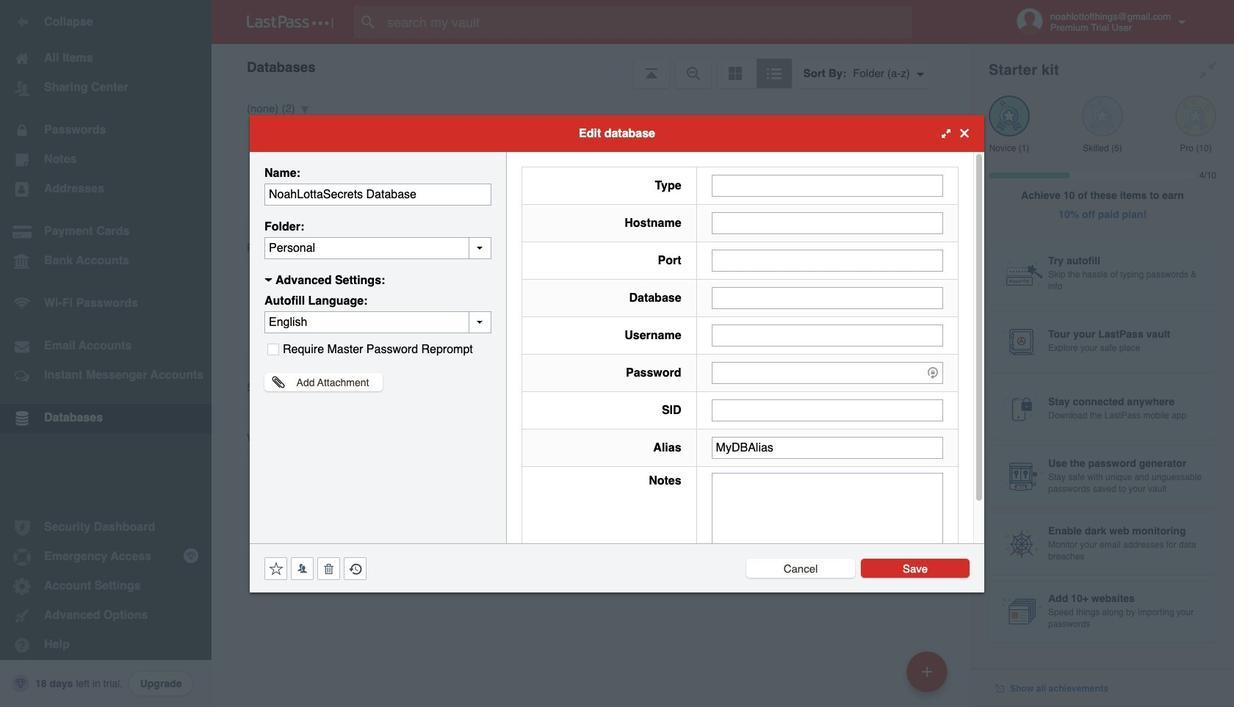 Task type: vqa. For each thing, say whether or not it's contained in the screenshot.
the search my vault text box
yes



Task type: describe. For each thing, give the bounding box(es) containing it.
lastpass image
[[247, 15, 334, 29]]

main navigation navigation
[[0, 0, 212, 708]]

vault options navigation
[[212, 44, 971, 88]]

Search search field
[[354, 6, 941, 38]]



Task type: locate. For each thing, give the bounding box(es) containing it.
None password field
[[712, 362, 943, 384]]

search my vault text field
[[354, 6, 941, 38]]

new item image
[[922, 667, 932, 677]]

None text field
[[712, 212, 943, 234], [265, 237, 492, 259], [712, 249, 943, 271], [712, 287, 943, 309], [712, 212, 943, 234], [265, 237, 492, 259], [712, 249, 943, 271], [712, 287, 943, 309]]

None text field
[[712, 174, 943, 197], [265, 183, 492, 205], [712, 324, 943, 346], [712, 399, 943, 421], [712, 437, 943, 459], [712, 473, 943, 564], [712, 174, 943, 197], [265, 183, 492, 205], [712, 324, 943, 346], [712, 399, 943, 421], [712, 437, 943, 459], [712, 473, 943, 564]]

dialog
[[250, 115, 985, 593]]

new item navigation
[[902, 647, 957, 708]]



